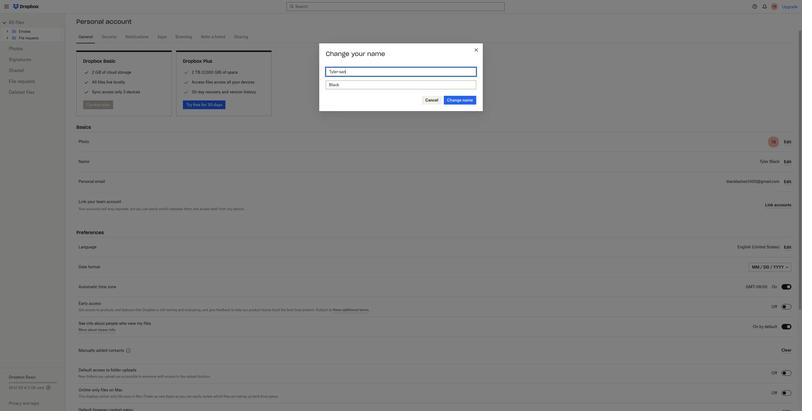 Task type: vqa. For each thing, say whether or not it's contained in the screenshot.
adjusting
no



Task type: describe. For each thing, give the bounding box(es) containing it.
recommended image for access
[[183, 79, 190, 86]]

version
[[230, 90, 243, 94]]

get more space image
[[45, 384, 52, 391]]

automatic time zone
[[79, 285, 116, 289]]

file
[[118, 395, 123, 398]]

First name text field
[[329, 69, 474, 75]]

to right subject
[[329, 308, 332, 312]]

0 vertical spatial across
[[214, 80, 226, 84]]

all files link
[[9, 18, 66, 27]]

finder
[[144, 395, 154, 398]]

product.
[[302, 308, 315, 312]]

change your name dialog
[[320, 43, 483, 111]]

2 upload from the left
[[186, 375, 197, 378]]

and left legal
[[23, 401, 29, 406]]

early
[[79, 302, 88, 306]]

security
[[102, 35, 117, 39]]

access for default access to folder uploads new folders you upload are accessible to everyone with access to the upload location.
[[93, 368, 105, 372]]

you inside default access to folder uploads new folders you upload are accessible to everyone with access to the upload location.
[[98, 375, 104, 378]]

default
[[766, 325, 778, 329]]

branding tab
[[173, 31, 195, 44]]

preferences
[[76, 230, 104, 235]]

everyone
[[143, 375, 157, 378]]

1 vertical spatial dropbox basic
[[9, 375, 36, 379]]

0 horizontal spatial gb
[[31, 386, 36, 389]]

taking
[[237, 395, 247, 398]]

photos link
[[9, 43, 57, 54]]

on
[[109, 388, 114, 392]]

sync
[[92, 90, 101, 94]]

build
[[273, 308, 280, 312]]

drive
[[260, 395, 268, 398]]

deleted files
[[9, 90, 35, 95]]

access for early access
[[89, 302, 101, 306]]

personal email
[[79, 180, 105, 184]]

name inside button
[[463, 98, 474, 102]]

change for change name
[[448, 98, 462, 102]]

files inside all files link
[[15, 20, 24, 25]]

states)
[[767, 245, 780, 249]]

gmt-
[[747, 285, 757, 289]]

to up online-only files on mac this displays online-only file sizes in mac finder as zero bytes so you can easily review which files are taking up hard drive space.
[[176, 375, 180, 378]]

and left 'features'
[[115, 308, 121, 312]]

who
[[119, 322, 127, 326]]

features
[[122, 308, 135, 312]]

dropbox plus
[[183, 58, 213, 64]]

signatures
[[9, 58, 31, 62]]

easily inside online-only files on mac this displays online-only file sizes in mac finder as zero bytes so you can easily review which files are taking up hard drive space.
[[193, 395, 202, 398]]

signatures link
[[9, 54, 57, 65]]

general
[[79, 35, 93, 39]]

files left live
[[98, 80, 105, 84]]

to left folder
[[106, 368, 110, 372]]

get
[[79, 308, 84, 312]]

switch
[[159, 207, 169, 211]]

08:00
[[757, 285, 768, 289]]

final
[[295, 308, 301, 312]]

privacy and legal
[[9, 401, 39, 406]]

general tab
[[76, 31, 95, 44]]

all files
[[9, 20, 24, 25]]

locally
[[114, 80, 125, 84]]

2 gb of cloud storage
[[92, 70, 131, 75]]

by
[[760, 325, 764, 329]]

28.57 kb of 2 gb used
[[9, 386, 44, 389]]

testing
[[166, 308, 177, 312]]

storage
[[118, 70, 131, 75]]

up
[[248, 395, 252, 398]]

separate,
[[115, 207, 129, 211]]

change your name
[[326, 50, 386, 57]]

manually added contacts
[[79, 349, 124, 353]]

dropbox up 2 gb of cloud storage
[[83, 58, 102, 64]]

automatic
[[79, 285, 98, 289]]

1 off from the top
[[772, 305, 778, 309]]

dropbox up tb
[[183, 58, 202, 64]]

space
[[228, 70, 238, 75]]

file requests link
[[9, 76, 57, 87]]

global header element
[[0, 0, 803, 13]]

all
[[227, 80, 231, 84]]

personal account
[[76, 18, 132, 25]]

on for on by default
[[754, 325, 759, 329]]

my
[[137, 322, 143, 326]]

english (united states)
[[738, 245, 780, 249]]

products
[[101, 308, 114, 312]]

28.57
[[9, 386, 17, 389]]

files inside "deleted files" "link"
[[26, 90, 35, 95]]

all for all files
[[9, 20, 14, 25]]

that
[[135, 308, 142, 312]]

personal for personal account
[[76, 18, 104, 25]]

access
[[192, 80, 205, 84]]

used
[[37, 386, 44, 389]]

cancel
[[426, 98, 439, 102]]

0 horizontal spatial across
[[102, 90, 114, 94]]

deleted
[[9, 90, 25, 95]]

help
[[235, 308, 242, 312]]

uploads
[[122, 368, 137, 372]]

to left products
[[97, 308, 100, 312]]

access left both
[[200, 207, 210, 211]]

0 vertical spatial name
[[368, 50, 386, 57]]

tyler
[[761, 160, 769, 164]]

the inside default access to folder uploads new folders you upload are accessible to everyone with access to the upload location.
[[180, 375, 185, 378]]

online-only files on mac this displays online-only file sizes in mac finder as zero bytes so you can easily review which files are taking up hard drive space.
[[79, 388, 279, 398]]

view
[[128, 322, 136, 326]]

between
[[170, 207, 183, 211]]

date format
[[79, 265, 100, 269]]

requests
[[17, 79, 35, 84]]

accounts
[[87, 207, 101, 211]]

1 horizontal spatial devices
[[241, 80, 255, 84]]

tab list containing general
[[76, 30, 795, 44]]

upgrade
[[783, 4, 799, 9]]

all files live locally
[[92, 80, 125, 84]]

is
[[157, 308, 159, 312]]

folders
[[87, 375, 97, 378]]

dropbox logo - go to the homepage image
[[11, 2, 41, 11]]

link
[[79, 200, 86, 204]]

black
[[770, 160, 780, 164]]

1 vertical spatial only
[[92, 388, 100, 392]]

recommended image for 30-
[[183, 89, 190, 96]]

all files tree
[[1, 18, 66, 42]]

security tab
[[99, 31, 119, 44]]

0 vertical spatial easily
[[149, 207, 158, 211]]

0 horizontal spatial devices
[[127, 90, 140, 94]]

0 horizontal spatial mac
[[115, 388, 123, 392]]

recommended image
[[183, 69, 190, 76]]

about
[[95, 322, 105, 326]]

1 vertical spatial mac
[[136, 395, 143, 398]]

Last name text field
[[329, 82, 474, 88]]

can inside online-only files on mac this displays online-only file sizes in mac finder as zero bytes so you can easily review which files are taking up hard drive space.
[[186, 395, 192, 398]]



Task type: locate. For each thing, give the bounding box(es) containing it.
account up security tab
[[106, 18, 132, 25]]

0 vertical spatial your
[[352, 50, 366, 57]]

off
[[772, 305, 778, 309], [772, 371, 778, 375], [772, 391, 778, 395]]

0 vertical spatial basic
[[103, 58, 116, 64]]

your for change your name
[[352, 50, 366, 57]]

1 vertical spatial off
[[772, 371, 778, 375]]

link your team account
[[79, 200, 121, 204]]

1 vertical spatial change
[[448, 98, 462, 102]]

zero
[[159, 395, 165, 398]]

zone
[[108, 285, 116, 289]]

refer a friend tab
[[199, 31, 228, 44]]

devices right 3
[[127, 90, 140, 94]]

recovery
[[206, 90, 221, 94]]

only left "file"
[[111, 395, 117, 398]]

off for mac
[[772, 391, 778, 395]]

1 upload from the left
[[105, 375, 115, 378]]

notifications tab
[[123, 31, 151, 44]]

1 vertical spatial all
[[92, 80, 97, 84]]

1 vertical spatial devices
[[127, 90, 140, 94]]

and right testing
[[178, 308, 184, 312]]

accessible
[[122, 375, 138, 378]]

in
[[132, 395, 135, 398]]

contacts
[[109, 349, 124, 353]]

easily left review
[[193, 395, 202, 398]]

gb
[[95, 70, 101, 75], [31, 386, 36, 389]]

and right 'them'
[[193, 207, 199, 211]]

access down early access
[[85, 308, 96, 312]]

your
[[79, 207, 86, 211]]

2 up all files live locally
[[92, 70, 94, 75]]

them
[[184, 207, 192, 211]]

product
[[249, 308, 261, 312]]

you right folders in the left of the page
[[98, 375, 104, 378]]

get access to products and features that dropbox is still testing and evaluating, and give feedback to help our product teams build the best final product. subject to
[[79, 308, 333, 312]]

0 vertical spatial dropbox basic
[[83, 58, 116, 64]]

0 horizontal spatial on
[[754, 325, 759, 329]]

recommended image down recommended image
[[183, 79, 190, 86]]

1 vertical spatial on
[[754, 325, 759, 329]]

dropbox left is
[[142, 308, 156, 312]]

2 for dropbox plus
[[192, 70, 194, 75]]

account up stay
[[107, 200, 121, 204]]

0 horizontal spatial the
[[180, 375, 185, 378]]

2 right the kb
[[28, 386, 30, 389]]

on left by
[[754, 325, 759, 329]]

1 horizontal spatial name
[[463, 98, 474, 102]]

plus
[[203, 58, 213, 64]]

access up folders in the left of the page
[[93, 368, 105, 372]]

0 vertical spatial can
[[143, 207, 148, 211]]

upload left location.
[[186, 375, 197, 378]]

early access
[[79, 302, 101, 306]]

0 vertical spatial only
[[115, 90, 122, 94]]

files down file requests link
[[26, 90, 35, 95]]

upload down folder
[[105, 375, 115, 378]]

apps tab
[[155, 31, 169, 44]]

device.
[[234, 207, 244, 211]]

1 horizontal spatial mac
[[136, 395, 143, 398]]

shared
[[9, 69, 24, 73]]

your
[[352, 50, 366, 57], [232, 80, 240, 84], [87, 200, 95, 204]]

0 horizontal spatial 2
[[28, 386, 30, 389]]

0 horizontal spatial upload
[[105, 375, 115, 378]]

of for 28.57 kb of 2 gb used
[[24, 386, 27, 389]]

change
[[326, 50, 350, 57], [448, 98, 462, 102]]

all inside tree
[[9, 20, 14, 25]]

basic up 2 gb of cloud storage
[[103, 58, 116, 64]]

1 vertical spatial you
[[98, 375, 104, 378]]

1 vertical spatial are
[[231, 395, 236, 398]]

0 horizontal spatial change
[[326, 50, 350, 57]]

deleted files link
[[9, 87, 57, 98]]

info
[[87, 322, 93, 326]]

files right "which"
[[224, 395, 230, 398]]

format
[[88, 265, 100, 269]]

can right but at the bottom of the page
[[143, 207, 148, 211]]

the left best
[[281, 308, 286, 312]]

1 horizontal spatial all
[[92, 80, 97, 84]]

30-day recovery and version history
[[192, 90, 256, 94]]

photo
[[79, 140, 89, 144]]

group
[[1, 27, 66, 42]]

and down the access files across all your devices at the top left
[[222, 90, 229, 94]]

1 vertical spatial personal
[[79, 180, 94, 184]]

2 horizontal spatial you
[[180, 395, 186, 398]]

1 horizontal spatial 2
[[92, 70, 94, 75]]

see info about people who view my files
[[79, 322, 151, 326]]

personal left email on the top left of the page
[[79, 180, 94, 184]]

space.
[[269, 395, 279, 398]]

day
[[198, 90, 205, 94]]

2 tb (2,000 gb) of space
[[192, 70, 238, 75]]

1 vertical spatial can
[[186, 395, 192, 398]]

0 vertical spatial are
[[116, 375, 121, 378]]

1 horizontal spatial across
[[214, 80, 226, 84]]

files
[[15, 20, 24, 25], [98, 80, 105, 84], [206, 80, 213, 84], [26, 90, 35, 95], [144, 322, 151, 326], [101, 388, 108, 392], [224, 395, 230, 398]]

3
[[123, 90, 126, 94]]

1 horizontal spatial basic
[[103, 58, 116, 64]]

1 horizontal spatial can
[[186, 395, 192, 398]]

time
[[99, 285, 107, 289]]

kb
[[18, 386, 23, 389]]

0 horizontal spatial can
[[143, 207, 148, 211]]

gb)
[[215, 70, 222, 75]]

2 left tb
[[192, 70, 194, 75]]

your for link your team account
[[87, 200, 95, 204]]

0 vertical spatial mac
[[115, 388, 123, 392]]

bytes
[[166, 395, 175, 398]]

you inside online-only files on mac this displays online-only file sizes in mac finder as zero bytes so you can easily review which files are taking up hard drive space.
[[180, 395, 186, 398]]

recommended image left 30-
[[183, 89, 190, 96]]

folder
[[111, 368, 121, 372]]

your accounts will stay separate, but you can easily switch between them and access both from any device.
[[79, 207, 244, 211]]

0 vertical spatial recommended image
[[183, 79, 190, 86]]

1 vertical spatial easily
[[193, 395, 202, 398]]

of right the kb
[[24, 386, 27, 389]]

are inside online-only files on mac this displays online-only file sizes in mac finder as zero bytes so you can easily review which files are taking up hard drive space.
[[231, 395, 236, 398]]

2
[[92, 70, 94, 75], [192, 70, 194, 75], [28, 386, 30, 389]]

personal up general
[[76, 18, 104, 25]]

2 recommended image from the top
[[183, 89, 190, 96]]

are down folder
[[116, 375, 121, 378]]

see
[[79, 322, 86, 326]]

2 vertical spatial off
[[772, 391, 778, 395]]

will
[[101, 207, 107, 211]]

manually
[[79, 349, 95, 353]]

email
[[95, 180, 105, 184]]

1 horizontal spatial upload
[[186, 375, 197, 378]]

can right so
[[186, 395, 192, 398]]

can
[[143, 207, 148, 211], [186, 395, 192, 398]]

mac right in
[[136, 395, 143, 398]]

to
[[97, 308, 100, 312], [232, 308, 235, 312], [329, 308, 332, 312], [106, 368, 110, 372], [139, 375, 142, 378], [176, 375, 180, 378]]

change name
[[448, 98, 474, 102]]

so
[[176, 395, 179, 398]]

files down dropbox logo - go to the homepage
[[15, 20, 24, 25]]

upload
[[105, 375, 115, 378], [186, 375, 197, 378]]

0 vertical spatial off
[[772, 305, 778, 309]]

sync across only 3 devices
[[92, 90, 140, 94]]

1 vertical spatial the
[[180, 375, 185, 378]]

1 horizontal spatial you
[[136, 207, 142, 211]]

1 horizontal spatial gb
[[95, 70, 101, 75]]

dropbox
[[83, 58, 102, 64], [183, 58, 202, 64], [142, 308, 156, 312], [9, 375, 25, 379]]

0 horizontal spatial dropbox basic
[[9, 375, 36, 379]]

0 horizontal spatial your
[[87, 200, 95, 204]]

0 vertical spatial change
[[326, 50, 350, 57]]

0 horizontal spatial of
[[24, 386, 27, 389]]

your inside dialog
[[352, 50, 366, 57]]

0 vertical spatial on
[[773, 285, 778, 289]]

our
[[243, 308, 248, 312]]

off for uploads
[[772, 371, 778, 375]]

0 vertical spatial the
[[281, 308, 286, 312]]

all up sync
[[92, 80, 97, 84]]

1 vertical spatial name
[[463, 98, 474, 102]]

1 horizontal spatial your
[[232, 80, 240, 84]]

0 vertical spatial account
[[106, 18, 132, 25]]

any
[[227, 207, 233, 211]]

1 horizontal spatial dropbox basic
[[83, 58, 116, 64]]

legal
[[31, 401, 39, 406]]

1 vertical spatial across
[[102, 90, 114, 94]]

friend
[[215, 35, 226, 39]]

and left give
[[203, 308, 208, 312]]

1 horizontal spatial the
[[281, 308, 286, 312]]

privacy
[[9, 401, 22, 406]]

on right 08:00
[[773, 285, 778, 289]]

0 vertical spatial devices
[[241, 80, 255, 84]]

files right the my
[[144, 322, 151, 326]]

recommended image
[[183, 79, 190, 86], [183, 89, 190, 96]]

refer
[[201, 35, 211, 39]]

0 horizontal spatial easily
[[149, 207, 158, 211]]

dropbox basic
[[83, 58, 116, 64], [9, 375, 36, 379]]

from
[[219, 207, 226, 211]]

2 vertical spatial you
[[180, 395, 186, 398]]

1 recommended image from the top
[[183, 79, 190, 86]]

0 vertical spatial personal
[[76, 18, 104, 25]]

2 vertical spatial only
[[111, 395, 117, 398]]

gb left the used at the left
[[31, 386, 36, 389]]

dropbox up 28.57
[[9, 375, 25, 379]]

review
[[203, 395, 213, 398]]

displays
[[86, 395, 99, 398]]

access right with
[[165, 375, 176, 378]]

.
[[369, 308, 370, 312]]

the up online-only files on mac this displays online-only file sizes in mac finder as zero bytes so you can easily review which files are taking up hard drive space.
[[180, 375, 185, 378]]

1 horizontal spatial on
[[773, 285, 778, 289]]

date
[[79, 265, 87, 269]]

gb left cloud
[[95, 70, 101, 75]]

1 vertical spatial recommended image
[[183, 89, 190, 96]]

1 horizontal spatial change
[[448, 98, 462, 102]]

of right the gb) in the top left of the page
[[223, 70, 227, 75]]

only left 3
[[115, 90, 122, 94]]

this
[[79, 395, 85, 398]]

dropbox basic up 2 gb of cloud storage
[[83, 58, 116, 64]]

0 horizontal spatial are
[[116, 375, 121, 378]]

0 horizontal spatial all
[[9, 20, 14, 25]]

which
[[214, 395, 223, 398]]

on for on
[[773, 285, 778, 289]]

history
[[244, 90, 256, 94]]

you right but at the bottom of the page
[[136, 207, 142, 211]]

tb
[[195, 70, 201, 75]]

give
[[209, 308, 216, 312]]

2 horizontal spatial your
[[352, 50, 366, 57]]

refer a friend
[[201, 35, 226, 39]]

of for 2 gb of cloud storage
[[102, 70, 106, 75]]

1 horizontal spatial easily
[[193, 395, 202, 398]]

2 for dropbox basic
[[92, 70, 94, 75]]

easily left switch
[[149, 207, 158, 211]]

personal for personal email
[[79, 180, 94, 184]]

0 vertical spatial you
[[136, 207, 142, 211]]

basic up '28.57 kb of 2 gb used' on the bottom
[[26, 375, 36, 379]]

only up displays
[[92, 388, 100, 392]]

are inside default access to folder uploads new folders you upload are accessible to everyone with access to the upload location.
[[116, 375, 121, 378]]

teams
[[262, 308, 272, 312]]

best
[[287, 308, 294, 312]]

change for change your name
[[326, 50, 350, 57]]

dropbox basic up the kb
[[9, 375, 36, 379]]

with
[[157, 375, 164, 378]]

apps
[[157, 35, 167, 39]]

change inside button
[[448, 98, 462, 102]]

across down all files live locally
[[102, 90, 114, 94]]

hard
[[253, 395, 260, 398]]

change name button
[[444, 96, 477, 104]]

0 horizontal spatial name
[[368, 50, 386, 57]]

3 off from the top
[[772, 391, 778, 395]]

all down dropbox logo - go to the homepage
[[9, 20, 14, 25]]

you right so
[[180, 395, 186, 398]]

files down '(2,000'
[[206, 80, 213, 84]]

1 vertical spatial basic
[[26, 375, 36, 379]]

files up online-
[[101, 388, 108, 392]]

1 vertical spatial gb
[[31, 386, 36, 389]]

sharing tab
[[232, 31, 251, 44]]

1 vertical spatial account
[[107, 200, 121, 204]]

2 horizontal spatial 2
[[192, 70, 194, 75]]

to left everyone
[[139, 375, 142, 378]]

english
[[738, 245, 752, 249]]

0 horizontal spatial you
[[98, 375, 104, 378]]

access for get access to products and features that dropbox is still testing and evaluating, and give feedback to help our product teams build the best final product. subject to
[[85, 308, 96, 312]]

0 vertical spatial gb
[[95, 70, 101, 75]]

0 horizontal spatial basic
[[26, 375, 36, 379]]

2 horizontal spatial of
[[223, 70, 227, 75]]

access right early
[[89, 302, 101, 306]]

2 vertical spatial your
[[87, 200, 95, 204]]

tab list
[[76, 30, 795, 44]]

devices up history
[[241, 80, 255, 84]]

1 vertical spatial your
[[232, 80, 240, 84]]

1 horizontal spatial of
[[102, 70, 106, 75]]

of left cloud
[[102, 70, 106, 75]]

to left help
[[232, 308, 235, 312]]

2 off from the top
[[772, 371, 778, 375]]

all for all files live locally
[[92, 80, 97, 84]]

as
[[154, 395, 158, 398]]

photos
[[9, 47, 23, 51]]

are left "taking"
[[231, 395, 236, 398]]

file
[[9, 79, 16, 84]]

online-
[[100, 395, 111, 398]]

mac up "file"
[[115, 388, 123, 392]]

0 vertical spatial all
[[9, 20, 14, 25]]

live
[[106, 80, 113, 84]]

across left all
[[214, 80, 226, 84]]

1 horizontal spatial are
[[231, 395, 236, 398]]



